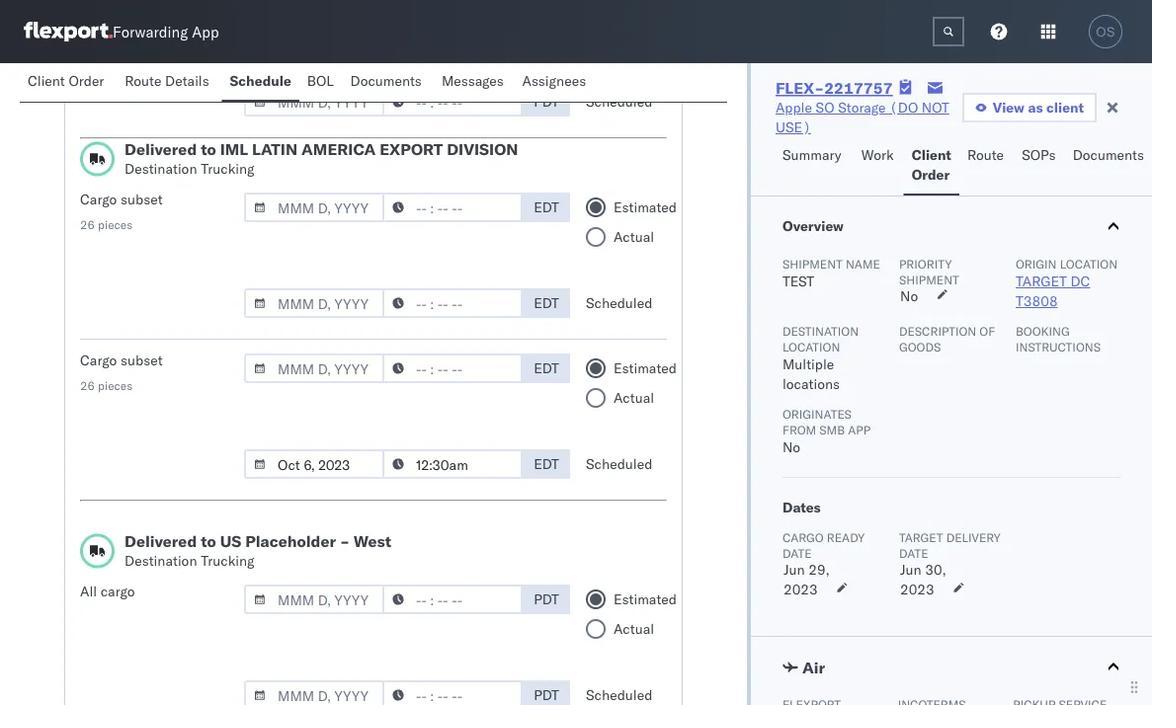 Task type: vqa. For each thing, say whether or not it's contained in the screenshot.
shipment operations notice
no



Task type: locate. For each thing, give the bounding box(es) containing it.
MMM D, YYYY text field
[[244, 193, 384, 222], [244, 585, 384, 615]]

0 vertical spatial -- : -- -- text field
[[382, 193, 523, 222]]

trucking inside delivered to us placeholder - west destination trucking
[[201, 552, 255, 570]]

delivered up cargo
[[124, 532, 197, 551]]

no
[[900, 288, 918, 305], [782, 439, 800, 456]]

0 vertical spatial estimated
[[614, 199, 677, 216]]

mmm d, yyyy text field for fourth -- : -- -- text field from the bottom
[[244, 87, 384, 117]]

2 scheduled from the top
[[586, 294, 652, 312]]

date for 29,
[[782, 546, 812, 561]]

date up 29,
[[782, 546, 812, 561]]

no down from
[[782, 439, 800, 456]]

1 -- : -- -- text field from the top
[[382, 87, 523, 117]]

pdt for fourth -- : -- -- text field from the bottom
[[534, 93, 559, 110]]

0 vertical spatial client order
[[28, 72, 104, 89]]

4 -- : -- -- text field from the top
[[382, 681, 523, 705]]

destination up multiple
[[782, 324, 859, 338]]

route left details
[[125, 72, 161, 89]]

route for route details
[[125, 72, 161, 89]]

5 mmm d, yyyy text field from the top
[[244, 681, 384, 705]]

jun inside jun 30, 2023
[[900, 561, 921, 578]]

date inside cargo ready date
[[782, 546, 812, 561]]

route down view
[[967, 146, 1004, 164]]

app
[[192, 22, 219, 41], [848, 422, 870, 437]]

1 2023 from the left
[[783, 581, 818, 598]]

0 horizontal spatial date
[[782, 546, 812, 561]]

locations
[[782, 375, 840, 393]]

0 vertical spatial mmm d, yyyy text field
[[244, 193, 384, 222]]

cargo
[[80, 191, 117, 208], [80, 352, 117, 369], [782, 530, 824, 545]]

0 vertical spatial destination
[[124, 160, 197, 177]]

description
[[899, 324, 976, 338]]

apple
[[776, 99, 812, 116]]

1 vertical spatial client order
[[912, 146, 951, 183]]

0 vertical spatial cargo subset 26 pieces
[[80, 191, 163, 232]]

delivered
[[124, 139, 197, 159], [124, 532, 197, 551]]

mmm d, yyyy text field down placeholder
[[244, 585, 384, 615]]

location for multiple
[[782, 339, 840, 354]]

1 vertical spatial mmm d, yyyy text field
[[244, 585, 384, 615]]

trucking
[[201, 160, 255, 177], [201, 552, 255, 570]]

no inside originates from smb app no
[[782, 439, 800, 456]]

delivered inside delivered to us placeholder - west destination trucking
[[124, 532, 197, 551]]

2 vertical spatial actual
[[614, 620, 654, 638]]

0 horizontal spatial jun
[[783, 561, 805, 578]]

0 vertical spatial client
[[28, 72, 65, 89]]

booking instructions
[[1016, 324, 1101, 354]]

cargo subset 26 pieces
[[80, 191, 163, 232], [80, 352, 163, 393]]

2023 down 29,
[[783, 581, 818, 598]]

26
[[80, 217, 95, 232], [80, 378, 95, 393]]

location up multiple
[[782, 339, 840, 354]]

0 vertical spatial trucking
[[201, 160, 255, 177]]

1 vertical spatial location
[[782, 339, 840, 354]]

1 delivered from the top
[[124, 139, 197, 159]]

goods
[[899, 339, 941, 354]]

3 mmm d, yyyy text field from the top
[[244, 354, 384, 383]]

route inside button
[[125, 72, 161, 89]]

2 vertical spatial -- : -- -- text field
[[382, 585, 523, 615]]

4 mmm d, yyyy text field from the top
[[244, 450, 384, 479]]

originates from smb app no
[[782, 407, 870, 456]]

pdt for fourth -- : -- -- text field from the top
[[534, 687, 559, 704]]

client
[[1046, 99, 1084, 116]]

0 horizontal spatial no
[[782, 439, 800, 456]]

1 trucking from the top
[[201, 160, 255, 177]]

documents right "bol" button
[[350, 72, 422, 89]]

storage
[[838, 99, 886, 116]]

client order button down flexport. image
[[20, 63, 117, 102]]

1 vertical spatial 26
[[80, 378, 95, 393]]

shipment name test
[[782, 256, 880, 290]]

delivered inside delivered to iml latin america export division destination trucking
[[124, 139, 197, 159]]

documents button right the bol
[[342, 63, 434, 102]]

america
[[301, 139, 376, 159]]

1 vertical spatial order
[[912, 166, 950, 183]]

client down not
[[912, 146, 951, 164]]

delivered down route details button
[[124, 139, 197, 159]]

estimated
[[614, 199, 677, 216], [614, 360, 677, 377], [614, 591, 677, 608]]

1 subset from the top
[[120, 191, 163, 208]]

jun left 29,
[[783, 561, 805, 578]]

1 jun from the left
[[783, 561, 805, 578]]

1 horizontal spatial order
[[912, 166, 950, 183]]

jun 30, 2023
[[900, 561, 946, 598]]

so
[[816, 99, 834, 116]]

destination up cargo
[[124, 552, 197, 570]]

client down flexport. image
[[28, 72, 65, 89]]

1 vertical spatial -- : -- -- text field
[[382, 354, 523, 383]]

pieces
[[98, 217, 133, 232], [98, 378, 133, 393]]

1 vertical spatial documents button
[[1065, 137, 1152, 196]]

2 pdt from the top
[[534, 591, 559, 608]]

client order right work button
[[912, 146, 951, 183]]

29,
[[808, 561, 830, 578]]

-- : -- -- text field
[[382, 87, 523, 117], [382, 289, 523, 318], [382, 450, 523, 479], [382, 681, 523, 705]]

forwarding
[[113, 22, 188, 41]]

trucking down us
[[201, 552, 255, 570]]

1 date from the left
[[782, 546, 812, 561]]

1 horizontal spatial date
[[899, 546, 928, 561]]

app right smb
[[848, 422, 870, 437]]

3 scheduled from the top
[[586, 455, 652, 473]]

subset
[[120, 191, 163, 208], [120, 352, 163, 369]]

documents down client
[[1073, 146, 1144, 164]]

3 pdt from the top
[[534, 687, 559, 704]]

destination inside delivered to iml latin america export division destination trucking
[[124, 160, 197, 177]]

location up dc
[[1060, 256, 1118, 271]]

documents button right sops
[[1065, 137, 1152, 196]]

1 horizontal spatial jun
[[900, 561, 921, 578]]

jun
[[783, 561, 805, 578], [900, 561, 921, 578]]

mmm d, yyyy text field for pdt
[[244, 585, 384, 615]]

edt
[[534, 199, 559, 216], [534, 294, 559, 312], [534, 360, 559, 377], [534, 455, 559, 473]]

3 estimated from the top
[[614, 591, 677, 608]]

1 vertical spatial documents
[[1073, 146, 1144, 164]]

1 horizontal spatial app
[[848, 422, 870, 437]]

1 mmm d, yyyy text field from the top
[[244, 193, 384, 222]]

placeholder
[[245, 532, 336, 551]]

scheduled for 3rd -- : -- -- text field from the bottom of the page
[[586, 294, 652, 312]]

flex-2217757
[[776, 78, 893, 98]]

2 vertical spatial estimated
[[614, 591, 677, 608]]

1 vertical spatial to
[[201, 532, 216, 551]]

2 estimated from the top
[[614, 360, 677, 377]]

1 horizontal spatial client order button
[[904, 137, 959, 196]]

2 actual from the top
[[614, 389, 654, 407]]

details
[[165, 72, 209, 89]]

originates
[[782, 407, 852, 421]]

2 pieces from the top
[[98, 378, 133, 393]]

to left us
[[201, 532, 216, 551]]

1 -- : -- -- text field from the top
[[382, 193, 523, 222]]

0 vertical spatial documents
[[350, 72, 422, 89]]

test
[[782, 273, 814, 290]]

1 pieces from the top
[[98, 217, 133, 232]]

0 horizontal spatial location
[[782, 339, 840, 354]]

overview button
[[751, 197, 1152, 256]]

pdt for third -- : -- -- text box from the top
[[534, 591, 559, 608]]

route details button
[[117, 63, 222, 102]]

0 horizontal spatial client
[[28, 72, 65, 89]]

3 -- : -- -- text field from the top
[[382, 585, 523, 615]]

mmm d, yyyy text field for edt
[[244, 193, 384, 222]]

0 horizontal spatial 2023
[[783, 581, 818, 598]]

-- : -- -- text field for 2nd -- : -- -- text field from the bottom
[[382, 354, 523, 383]]

2 date from the left
[[899, 546, 928, 561]]

date for 30,
[[899, 546, 928, 561]]

cargo for -- : -- -- text box corresponding to 3rd -- : -- -- text field from the bottom of the page
[[80, 191, 117, 208]]

route inside 'button'
[[967, 146, 1004, 164]]

2 vertical spatial pdt
[[534, 687, 559, 704]]

app up details
[[192, 22, 219, 41]]

2 mmm d, yyyy text field from the top
[[244, 289, 384, 318]]

2 delivered from the top
[[124, 532, 197, 551]]

1 vertical spatial actual
[[614, 389, 654, 407]]

1 vertical spatial cargo
[[80, 352, 117, 369]]

location inside destination location multiple locations
[[782, 339, 840, 354]]

shipment
[[782, 256, 843, 271]]

2 vertical spatial cargo
[[782, 530, 824, 545]]

1 vertical spatial no
[[782, 439, 800, 456]]

mmm d, yyyy text field for fourth -- : -- -- text field from the top
[[244, 681, 384, 705]]

mmm d, yyyy text field for 2nd -- : -- -- text field from the bottom
[[244, 450, 384, 479]]

0 horizontal spatial app
[[192, 22, 219, 41]]

to left 'iml'
[[201, 139, 216, 159]]

client order for the top client order button
[[28, 72, 104, 89]]

0 vertical spatial 26
[[80, 217, 95, 232]]

2023 down 30, at bottom
[[900, 581, 934, 598]]

0 horizontal spatial order
[[69, 72, 104, 89]]

1 vertical spatial estimated
[[614, 360, 677, 377]]

1 estimated from the top
[[614, 199, 677, 216]]

assignees
[[522, 72, 586, 89]]

2023 inside the jun 29, 2023
[[783, 581, 818, 598]]

trucking down 'iml'
[[201, 160, 255, 177]]

1 vertical spatial pieces
[[98, 378, 133, 393]]

view
[[993, 99, 1025, 116]]

4 edt from the top
[[534, 455, 559, 473]]

2023 inside jun 30, 2023
[[900, 581, 934, 598]]

as
[[1028, 99, 1043, 116]]

to inside delivered to iml latin america export division destination trucking
[[201, 139, 216, 159]]

2 26 from the top
[[80, 378, 95, 393]]

0 vertical spatial app
[[192, 22, 219, 41]]

0 vertical spatial to
[[201, 139, 216, 159]]

4 scheduled from the top
[[586, 687, 652, 704]]

documents button
[[342, 63, 434, 102], [1065, 137, 1152, 196]]

client order button right work
[[904, 137, 959, 196]]

sops
[[1022, 146, 1056, 164]]

date down the "target"
[[899, 546, 928, 561]]

2 to from the top
[[201, 532, 216, 551]]

route
[[125, 72, 161, 89], [967, 146, 1004, 164]]

1 26 from the top
[[80, 217, 95, 232]]

2 vertical spatial destination
[[124, 552, 197, 570]]

delivered for delivered to us placeholder - west
[[124, 532, 197, 551]]

1 horizontal spatial route
[[967, 146, 1004, 164]]

1 vertical spatial client
[[912, 146, 951, 164]]

None text field
[[933, 17, 964, 46]]

1 vertical spatial pdt
[[534, 591, 559, 608]]

0 vertical spatial delivered
[[124, 139, 197, 159]]

1 vertical spatial delivered
[[124, 532, 197, 551]]

app inside originates from smb app no
[[848, 422, 870, 437]]

to
[[201, 139, 216, 159], [201, 532, 216, 551]]

0 horizontal spatial client order
[[28, 72, 104, 89]]

1 horizontal spatial client order
[[912, 146, 951, 183]]

0 vertical spatial route
[[125, 72, 161, 89]]

0 horizontal spatial documents
[[350, 72, 422, 89]]

client order
[[28, 72, 104, 89], [912, 146, 951, 183]]

2 2023 from the left
[[900, 581, 934, 598]]

flex-
[[776, 78, 824, 98]]

0 vertical spatial subset
[[120, 191, 163, 208]]

0 vertical spatial pieces
[[98, 217, 133, 232]]

summary button
[[775, 137, 853, 196]]

1 scheduled from the top
[[586, 93, 652, 110]]

destination down route details button
[[124, 160, 197, 177]]

location inside origin location target dc t3808
[[1060, 256, 1118, 271]]

(do
[[889, 99, 918, 116]]

1 horizontal spatial documents
[[1073, 146, 1144, 164]]

0 horizontal spatial documents button
[[342, 63, 434, 102]]

-- : -- -- text field
[[382, 193, 523, 222], [382, 354, 523, 383], [382, 585, 523, 615]]

0 horizontal spatial client order button
[[20, 63, 117, 102]]

1 cargo subset 26 pieces from the top
[[80, 191, 163, 232]]

order right work button
[[912, 166, 950, 183]]

to for us
[[201, 532, 216, 551]]

0 vertical spatial actual
[[614, 228, 654, 246]]

mmm d, yyyy text field for -- : -- -- text box corresponding to 2nd -- : -- -- text field from the bottom
[[244, 354, 384, 383]]

destination
[[124, 160, 197, 177], [782, 324, 859, 338], [124, 552, 197, 570]]

MMM D, YYYY text field
[[244, 87, 384, 117], [244, 289, 384, 318], [244, 354, 384, 383], [244, 450, 384, 479], [244, 681, 384, 705]]

1 actual from the top
[[614, 228, 654, 246]]

os
[[1096, 24, 1115, 39]]

0 vertical spatial pdt
[[534, 93, 559, 110]]

2 cargo subset 26 pieces from the top
[[80, 352, 163, 393]]

2 -- : -- -- text field from the top
[[382, 354, 523, 383]]

0 vertical spatial documents button
[[342, 63, 434, 102]]

1 vertical spatial app
[[848, 422, 870, 437]]

1 vertical spatial cargo subset 26 pieces
[[80, 352, 163, 393]]

1 horizontal spatial client
[[912, 146, 951, 164]]

mmm d, yyyy text field down delivered to iml latin america export division destination trucking
[[244, 193, 384, 222]]

air button
[[751, 637, 1152, 697]]

target dc t3808 link
[[1016, 273, 1090, 310]]

jun left 30, at bottom
[[900, 561, 921, 578]]

1 horizontal spatial location
[[1060, 256, 1118, 271]]

1 mmm d, yyyy text field from the top
[[244, 87, 384, 117]]

order down flexport. image
[[69, 72, 104, 89]]

cargo inside cargo ready date
[[782, 530, 824, 545]]

client order down flexport. image
[[28, 72, 104, 89]]

pdt
[[534, 93, 559, 110], [534, 591, 559, 608], [534, 687, 559, 704]]

bol button
[[299, 63, 342, 102]]

1 pdt from the top
[[534, 93, 559, 110]]

1 to from the top
[[201, 139, 216, 159]]

3 -- : -- -- text field from the top
[[382, 450, 523, 479]]

pieces for -- : -- -- text box corresponding to 2nd -- : -- -- text field from the bottom mmm d, yyyy text box
[[98, 378, 133, 393]]

0 vertical spatial location
[[1060, 256, 1118, 271]]

description of goods
[[899, 324, 995, 354]]

1 vertical spatial subset
[[120, 352, 163, 369]]

1 horizontal spatial 2023
[[900, 581, 934, 598]]

date inside target delivery date
[[899, 546, 928, 561]]

2023 for 29,
[[783, 581, 818, 598]]

0 vertical spatial no
[[900, 288, 918, 305]]

messages button
[[434, 63, 514, 102]]

no down shipment
[[900, 288, 918, 305]]

2 mmm d, yyyy text field from the top
[[244, 585, 384, 615]]

0 vertical spatial order
[[69, 72, 104, 89]]

jun inside the jun 29, 2023
[[783, 561, 805, 578]]

order
[[69, 72, 104, 89], [912, 166, 950, 183]]

jun for jun 29, 2023
[[783, 561, 805, 578]]

1 vertical spatial trucking
[[201, 552, 255, 570]]

2 jun from the left
[[900, 561, 921, 578]]

2 trucking from the top
[[201, 552, 255, 570]]

booking
[[1016, 324, 1070, 338]]

-- : -- -- text field for 3rd -- : -- -- text field from the bottom of the page
[[382, 193, 523, 222]]

to inside delivered to us placeholder - west destination trucking
[[201, 532, 216, 551]]

overview
[[782, 217, 844, 235]]

0 vertical spatial cargo
[[80, 191, 117, 208]]

client order button
[[20, 63, 117, 102], [904, 137, 959, 196]]

1 vertical spatial route
[[967, 146, 1004, 164]]

0 horizontal spatial route
[[125, 72, 161, 89]]



Task type: describe. For each thing, give the bounding box(es) containing it.
west
[[354, 532, 391, 551]]

schedule button
[[222, 63, 299, 102]]

location for target
[[1060, 256, 1118, 271]]

export
[[380, 139, 443, 159]]

forwarding app
[[113, 22, 219, 41]]

apple so storage (do not use) link
[[776, 98, 962, 137]]

priority shipment
[[899, 256, 959, 287]]

origin
[[1016, 256, 1057, 271]]

2 edt from the top
[[534, 294, 559, 312]]

2023 for 30,
[[900, 581, 934, 598]]

bol
[[307, 72, 334, 89]]

3 actual from the top
[[614, 620, 654, 638]]

2 -- : -- -- text field from the top
[[382, 289, 523, 318]]

delivery
[[946, 530, 1001, 545]]

air
[[802, 658, 825, 678]]

name
[[846, 256, 880, 271]]

cargo ready date
[[782, 530, 865, 561]]

1 horizontal spatial no
[[900, 288, 918, 305]]

smb
[[819, 422, 845, 437]]

26 for edt mmm d, yyyy text field
[[80, 217, 95, 232]]

work
[[861, 146, 894, 164]]

target delivery date
[[899, 530, 1001, 561]]

priority
[[899, 256, 952, 271]]

cargo for -- : -- -- text box corresponding to 2nd -- : -- -- text field from the bottom
[[80, 352, 117, 369]]

assignees button
[[514, 63, 598, 102]]

os button
[[1083, 9, 1128, 54]]

latin
[[252, 139, 298, 159]]

trucking inside delivered to iml latin america export division destination trucking
[[201, 160, 255, 177]]

route details
[[125, 72, 209, 89]]

view as client button
[[962, 93, 1097, 123]]

from
[[782, 422, 816, 437]]

1 edt from the top
[[534, 199, 559, 216]]

division
[[447, 139, 518, 159]]

messages
[[442, 72, 504, 89]]

view as client
[[993, 99, 1084, 116]]

route for route
[[967, 146, 1004, 164]]

ready
[[827, 530, 865, 545]]

dates
[[782, 499, 821, 516]]

multiple
[[782, 356, 834, 373]]

shipment
[[899, 272, 959, 287]]

schedule
[[230, 72, 291, 89]]

iml
[[220, 139, 248, 159]]

dc
[[1071, 273, 1090, 290]]

-
[[340, 532, 350, 551]]

estimated for 2nd -- : -- -- text field from the bottom
[[614, 360, 677, 377]]

client order for bottom client order button
[[912, 146, 951, 183]]

1 vertical spatial client order button
[[904, 137, 959, 196]]

work button
[[853, 137, 904, 196]]

us
[[220, 532, 241, 551]]

1 vertical spatial destination
[[782, 324, 859, 338]]

3 edt from the top
[[534, 360, 559, 377]]

delivered to us placeholder - west destination trucking
[[124, 532, 391, 570]]

flex-2217757 link
[[776, 78, 893, 98]]

mmm d, yyyy text field for 3rd -- : -- -- text field from the bottom of the page
[[244, 289, 384, 318]]

target
[[1016, 273, 1067, 290]]

not
[[922, 99, 949, 116]]

jun 29, 2023
[[783, 561, 830, 598]]

to for iml
[[201, 139, 216, 159]]

estimated for fourth -- : -- -- text field from the top
[[614, 591, 677, 608]]

30,
[[925, 561, 946, 578]]

cargo subset 26 pieces for edt mmm d, yyyy text field
[[80, 191, 163, 232]]

2 subset from the top
[[120, 352, 163, 369]]

2217757
[[824, 78, 893, 98]]

delivered to iml latin america export division destination trucking
[[124, 139, 518, 177]]

apple so storage (do not use)
[[776, 99, 949, 136]]

target
[[899, 530, 943, 545]]

1 horizontal spatial documents button
[[1065, 137, 1152, 196]]

0 vertical spatial client order button
[[20, 63, 117, 102]]

delivered for delivered to iml latin america export division
[[124, 139, 197, 159]]

cargo
[[101, 583, 135, 600]]

all cargo
[[80, 583, 135, 600]]

sops button
[[1014, 137, 1065, 196]]

26 for -- : -- -- text box corresponding to 2nd -- : -- -- text field from the bottom mmm d, yyyy text box
[[80, 378, 95, 393]]

scheduled for fourth -- : -- -- text field from the top
[[586, 687, 652, 704]]

route button
[[959, 137, 1014, 196]]

destination inside delivered to us placeholder - west destination trucking
[[124, 552, 197, 570]]

estimated for 3rd -- : -- -- text field from the bottom of the page
[[614, 199, 677, 216]]

jun for jun 30, 2023
[[900, 561, 921, 578]]

flexport. image
[[24, 22, 113, 41]]

destination location multiple locations
[[782, 324, 859, 393]]

scheduled for 2nd -- : -- -- text field from the bottom
[[586, 455, 652, 473]]

t3808
[[1016, 292, 1058, 310]]

summary
[[782, 146, 841, 164]]

client for the top client order button
[[28, 72, 65, 89]]

pieces for edt mmm d, yyyy text field
[[98, 217, 133, 232]]

of
[[979, 324, 995, 338]]

app inside forwarding app link
[[192, 22, 219, 41]]

client for bottom client order button
[[912, 146, 951, 164]]

scheduled for fourth -- : -- -- text field from the bottom
[[586, 93, 652, 110]]

origin location target dc t3808
[[1016, 256, 1118, 310]]

all
[[80, 583, 97, 600]]

instructions
[[1016, 339, 1101, 354]]

use)
[[776, 119, 811, 136]]

forwarding app link
[[24, 22, 219, 41]]

cargo subset 26 pieces for -- : -- -- text box corresponding to 2nd -- : -- -- text field from the bottom mmm d, yyyy text box
[[80, 352, 163, 393]]



